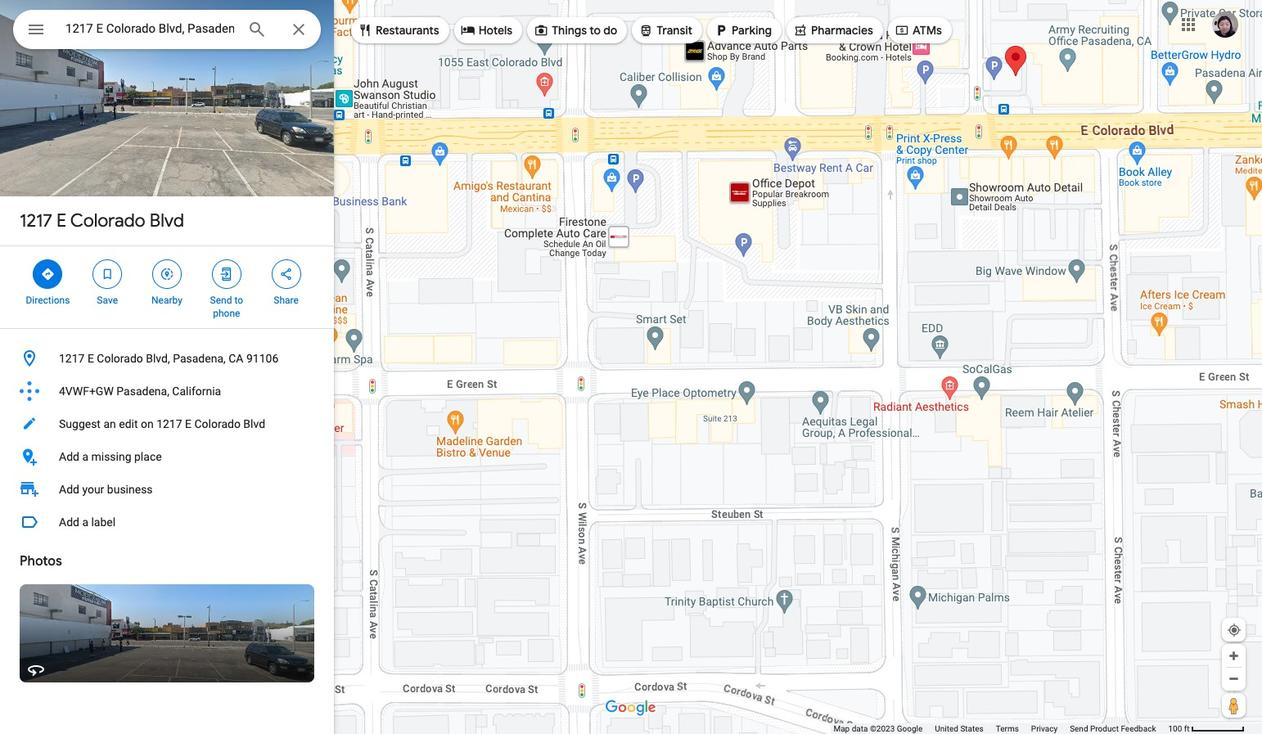 Task type: describe. For each thing, give the bounding box(es) containing it.
nearby
[[151, 295, 182, 306]]

google maps element
[[0, 0, 1262, 734]]

 atms
[[894, 21, 942, 39]]

colorado for blvd
[[70, 210, 145, 232]]


[[279, 265, 293, 283]]

none field inside 1217 e colorado blvd, pasadena, ca 91106 field
[[65, 19, 234, 38]]

terms button
[[996, 723, 1019, 734]]

do
[[603, 23, 617, 38]]

100 ft
[[1168, 724, 1190, 733]]

send product feedback
[[1070, 724, 1156, 733]]


[[793, 21, 808, 39]]

zoom out image
[[1228, 673, 1240, 685]]

an
[[103, 417, 116, 430]]

photos
[[20, 553, 62, 570]]

4vwf+gw
[[59, 385, 114, 398]]

privacy
[[1031, 724, 1058, 733]]

2 horizontal spatial e
[[185, 417, 192, 430]]

your
[[82, 483, 104, 496]]

united states
[[935, 724, 984, 733]]

pasadena, inside button
[[173, 352, 226, 365]]

google account: michele murakami  
(michele.murakami@adept.ai) image
[[1212, 11, 1238, 37]]

e for 1217 e colorado blvd
[[56, 210, 66, 232]]

feedback
[[1121, 724, 1156, 733]]

1217 for 1217 e colorado blvd
[[20, 210, 52, 232]]

blvd,
[[146, 352, 170, 365]]

business
[[107, 483, 153, 496]]


[[219, 265, 234, 283]]

send for send to phone
[[210, 295, 232, 306]]

save
[[97, 295, 118, 306]]

add for add a label
[[59, 516, 79, 529]]

add your business
[[59, 483, 153, 496]]

 transit
[[639, 21, 692, 39]]

 restaurants
[[358, 21, 439, 39]]

map data ©2023 google
[[833, 724, 923, 733]]

blvd inside button
[[243, 417, 265, 430]]


[[534, 21, 548, 39]]

1217 e colorado blvd
[[20, 210, 184, 232]]

0 horizontal spatial blvd
[[150, 210, 184, 232]]

footer inside google maps element
[[833, 723, 1168, 734]]

add a label button
[[0, 506, 334, 539]]

 pharmacies
[[793, 21, 873, 39]]

united states button
[[935, 723, 984, 734]]

add for add your business
[[59, 483, 79, 496]]

e for 1217 e colorado blvd, pasadena, ca 91106
[[87, 352, 94, 365]]

©2023
[[870, 724, 895, 733]]

united
[[935, 724, 958, 733]]

1217 inside suggest an edit on 1217 e colorado blvd button
[[156, 417, 182, 430]]

1217 E Colorado Blvd, Pasadena, CA 91106 field
[[13, 10, 321, 49]]

zoom in image
[[1228, 650, 1240, 662]]

directions
[[26, 295, 70, 306]]

restaurants
[[376, 23, 439, 38]]

1217 e colorado blvd, pasadena, ca 91106 button
[[0, 342, 334, 375]]

1217 for 1217 e colorado blvd, pasadena, ca 91106
[[59, 352, 85, 365]]

to inside  things to do
[[590, 23, 601, 38]]

suggest an edit on 1217 e colorado blvd
[[59, 417, 265, 430]]

4vwf+gw pasadena, california
[[59, 385, 221, 398]]

atms
[[912, 23, 942, 38]]

suggest
[[59, 417, 101, 430]]


[[160, 265, 174, 283]]

 hotels
[[461, 21, 512, 39]]

ft
[[1184, 724, 1190, 733]]



Task type: locate. For each thing, give the bounding box(es) containing it.
1217 e colorado blvd main content
[[0, 0, 334, 734]]

parking
[[732, 23, 772, 38]]

colorado up 
[[70, 210, 145, 232]]

0 vertical spatial colorado
[[70, 210, 145, 232]]

e
[[56, 210, 66, 232], [87, 352, 94, 365], [185, 417, 192, 430]]

privacy button
[[1031, 723, 1058, 734]]

1 vertical spatial pasadena,
[[116, 385, 169, 398]]

colorado
[[70, 210, 145, 232], [97, 352, 143, 365], [194, 417, 241, 430]]

 parking
[[714, 21, 772, 39]]

1217 up 4vwf+gw on the bottom
[[59, 352, 85, 365]]

colorado left blvd,
[[97, 352, 143, 365]]

colorado for blvd,
[[97, 352, 143, 365]]

0 vertical spatial to
[[590, 23, 601, 38]]

1 horizontal spatial blvd
[[243, 417, 265, 430]]

1 horizontal spatial send
[[1070, 724, 1088, 733]]

share
[[274, 295, 299, 306]]

0 vertical spatial a
[[82, 450, 88, 463]]


[[461, 21, 475, 39]]

1217 inside 1217 e colorado blvd, pasadena, ca 91106 button
[[59, 352, 85, 365]]

3 add from the top
[[59, 516, 79, 529]]

1 horizontal spatial e
[[87, 352, 94, 365]]

data
[[852, 724, 868, 733]]

hotels
[[479, 23, 512, 38]]

things
[[552, 23, 587, 38]]

0 horizontal spatial to
[[234, 295, 243, 306]]

2 vertical spatial e
[[185, 417, 192, 430]]

actions for 1217 e colorado blvd region
[[0, 246, 334, 328]]

1 vertical spatial e
[[87, 352, 94, 365]]

2 vertical spatial 1217
[[156, 417, 182, 430]]

google
[[897, 724, 923, 733]]


[[26, 18, 46, 41]]

1 add from the top
[[59, 450, 79, 463]]

states
[[960, 724, 984, 733]]

missing
[[91, 450, 131, 463]]

show street view coverage image
[[1222, 693, 1246, 718]]

1 vertical spatial to
[[234, 295, 243, 306]]

add
[[59, 450, 79, 463], [59, 483, 79, 496], [59, 516, 79, 529]]

add left your at the bottom of the page
[[59, 483, 79, 496]]

show your location image
[[1227, 623, 1242, 638]]

product
[[1090, 724, 1119, 733]]

None field
[[65, 19, 234, 38]]

footer containing map data ©2023 google
[[833, 723, 1168, 734]]

add for add a missing place
[[59, 450, 79, 463]]

91106
[[246, 352, 278, 365]]

blvd down 91106
[[243, 417, 265, 430]]

add a label
[[59, 516, 116, 529]]

add your business link
[[0, 473, 334, 506]]

send for send product feedback
[[1070, 724, 1088, 733]]

0 vertical spatial add
[[59, 450, 79, 463]]

1 vertical spatial add
[[59, 483, 79, 496]]

transit
[[657, 23, 692, 38]]

2 vertical spatial add
[[59, 516, 79, 529]]

1217 right on
[[156, 417, 182, 430]]

pharmacies
[[811, 23, 873, 38]]

add left label
[[59, 516, 79, 529]]

1 horizontal spatial 1217
[[59, 352, 85, 365]]


[[358, 21, 372, 39]]


[[40, 265, 55, 283]]

e up 4vwf+gw on the bottom
[[87, 352, 94, 365]]

pasadena, inside button
[[116, 385, 169, 398]]

1217 e colorado blvd, pasadena, ca 91106
[[59, 352, 278, 365]]

pasadena, up california
[[173, 352, 226, 365]]

pasadena, up on
[[116, 385, 169, 398]]

0 horizontal spatial send
[[210, 295, 232, 306]]

to inside "send to phone"
[[234, 295, 243, 306]]

e down california
[[185, 417, 192, 430]]

1 vertical spatial send
[[1070, 724, 1088, 733]]


[[100, 265, 115, 283]]

2 horizontal spatial 1217
[[156, 417, 182, 430]]

a for missing
[[82, 450, 88, 463]]

2 a from the top
[[82, 516, 88, 529]]

a left label
[[82, 516, 88, 529]]

1 a from the top
[[82, 450, 88, 463]]

 button
[[13, 10, 59, 52]]

on
[[141, 417, 154, 430]]

1 horizontal spatial pasadena,
[[173, 352, 226, 365]]

pasadena,
[[173, 352, 226, 365], [116, 385, 169, 398]]

blvd up 
[[150, 210, 184, 232]]


[[714, 21, 728, 39]]

a for label
[[82, 516, 88, 529]]

send inside "send to phone"
[[210, 295, 232, 306]]

california
[[172, 385, 221, 398]]

e up directions
[[56, 210, 66, 232]]

a left the missing
[[82, 450, 88, 463]]

send product feedback button
[[1070, 723, 1156, 734]]

0 vertical spatial e
[[56, 210, 66, 232]]

send left product
[[1070, 724, 1088, 733]]

a
[[82, 450, 88, 463], [82, 516, 88, 529]]

0 horizontal spatial pasadena,
[[116, 385, 169, 398]]

 things to do
[[534, 21, 617, 39]]

1 vertical spatial a
[[82, 516, 88, 529]]

send
[[210, 295, 232, 306], [1070, 724, 1088, 733]]

100
[[1168, 724, 1182, 733]]

blvd
[[150, 210, 184, 232], [243, 417, 265, 430]]

add a missing place button
[[0, 440, 334, 473]]

suggest an edit on 1217 e colorado blvd button
[[0, 408, 334, 440]]

2 add from the top
[[59, 483, 79, 496]]

label
[[91, 516, 116, 529]]

ca
[[229, 352, 243, 365]]

footer
[[833, 723, 1168, 734]]

0 vertical spatial 1217
[[20, 210, 52, 232]]

1 vertical spatial blvd
[[243, 417, 265, 430]]


[[894, 21, 909, 39]]

send inside 'send product feedback' button
[[1070, 724, 1088, 733]]

to up phone
[[234, 295, 243, 306]]

edit
[[119, 417, 138, 430]]

100 ft button
[[1168, 724, 1245, 733]]

4vwf+gw pasadena, california button
[[0, 375, 334, 408]]

terms
[[996, 724, 1019, 733]]

2 vertical spatial colorado
[[194, 417, 241, 430]]

0 vertical spatial send
[[210, 295, 232, 306]]

to
[[590, 23, 601, 38], [234, 295, 243, 306]]

0 vertical spatial blvd
[[150, 210, 184, 232]]

 search field
[[13, 10, 321, 52]]

1 horizontal spatial to
[[590, 23, 601, 38]]

send up phone
[[210, 295, 232, 306]]

send to phone
[[210, 295, 243, 319]]

1 vertical spatial colorado
[[97, 352, 143, 365]]

0 horizontal spatial e
[[56, 210, 66, 232]]

phone
[[213, 308, 240, 319]]

map
[[833, 724, 850, 733]]

1217
[[20, 210, 52, 232], [59, 352, 85, 365], [156, 417, 182, 430]]

0 horizontal spatial 1217
[[20, 210, 52, 232]]

add down suggest
[[59, 450, 79, 463]]

to left do
[[590, 23, 601, 38]]

add a missing place
[[59, 450, 162, 463]]

colorado down california
[[194, 417, 241, 430]]

0 vertical spatial pasadena,
[[173, 352, 226, 365]]

1 vertical spatial 1217
[[59, 352, 85, 365]]


[[639, 21, 653, 39]]

place
[[134, 450, 162, 463]]

1217 up 
[[20, 210, 52, 232]]



Task type: vqa. For each thing, say whether or not it's contained in the screenshot.
Privacy
yes



